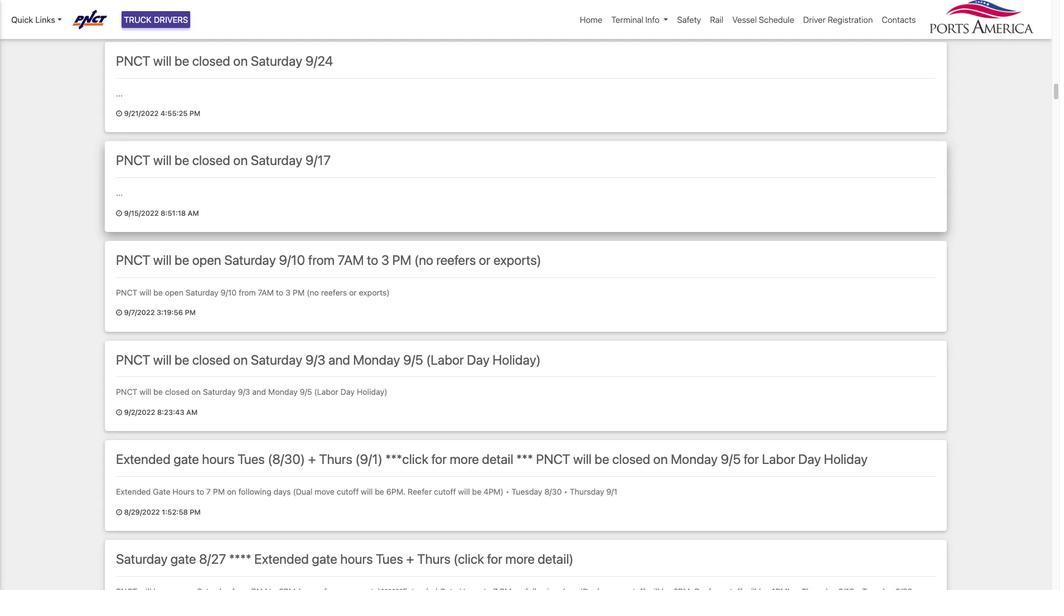 Task type: vqa. For each thing, say whether or not it's contained in the screenshot.
the topmost Demurrage
no



Task type: locate. For each thing, give the bounding box(es) containing it.
from
[[308, 252, 335, 268], [239, 288, 256, 297]]

3 clock o image from the top
[[116, 310, 122, 317]]

0 horizontal spatial (labor
[[314, 387, 338, 397]]

1 horizontal spatial day
[[467, 352, 490, 367]]

1 vertical spatial to
[[276, 288, 283, 297]]

more
[[450, 451, 479, 467], [505, 551, 535, 567]]

1 horizontal spatial more
[[505, 551, 535, 567]]

closed for 9/15/2022 8:51:18 am
[[192, 153, 230, 168]]

extended up gate in the left of the page
[[116, 451, 171, 467]]

1 horizontal spatial 7am
[[338, 252, 364, 268]]

holiday)
[[493, 352, 541, 367], [357, 387, 387, 397]]

be down 4:55:25
[[175, 153, 189, 168]]

1 horizontal spatial thurs
[[417, 551, 451, 567]]

extended
[[116, 451, 171, 467], [116, 487, 151, 496], [254, 551, 309, 567]]

closed for 9/21/2022 4:55:25 pm
[[192, 53, 230, 69]]

extended for extended gate hours to 7 pm on following days (dual move cutoff will be 6pm. reefer cutoff will be 4pm)  • tuesday 8/30 • thursday 9/1
[[116, 487, 151, 496]]

info
[[646, 14, 660, 25]]

on
[[233, 53, 248, 69], [233, 153, 248, 168], [233, 352, 248, 367], [191, 387, 201, 397], [653, 451, 668, 467], [227, 487, 236, 496]]

for right ***click
[[431, 451, 447, 467]]

1 horizontal spatial to
[[276, 288, 283, 297]]

0 horizontal spatial from
[[239, 288, 256, 297]]

...
[[116, 88, 123, 98], [116, 188, 123, 198]]

... up "9/15/2022 8:51:18 am"
[[116, 188, 123, 198]]

clock o image for pnct will be closed on saturday 9/17
[[116, 210, 122, 217]]

saturday
[[251, 53, 302, 69], [251, 153, 302, 168], [224, 252, 276, 268], [186, 288, 218, 297], [251, 352, 302, 367], [203, 387, 236, 397], [116, 551, 168, 567]]

2 horizontal spatial to
[[367, 252, 378, 268]]

clock o image left "9/15/2022"
[[116, 210, 122, 217]]

gate for hours
[[173, 451, 199, 467]]

will
[[153, 53, 172, 69], [153, 153, 172, 168], [153, 252, 172, 268], [139, 288, 151, 297], [153, 352, 172, 367], [139, 387, 151, 397], [573, 451, 592, 467], [361, 487, 373, 496], [458, 487, 470, 496]]

be left 4pm)
[[472, 487, 481, 496]]

pnct down truck
[[116, 53, 150, 69]]

pnct will be closed on saturday 9/24
[[116, 53, 333, 69]]

open
[[192, 252, 221, 268], [165, 288, 183, 297]]

will down "9/15/2022 8:51:18 am"
[[153, 252, 172, 268]]

tues
[[238, 451, 265, 467], [376, 551, 403, 567]]

9/21/2022 4:55:25 pm
[[122, 109, 200, 118]]

exports)
[[493, 252, 541, 268], [359, 288, 390, 297]]

1 vertical spatial clock o image
[[116, 409, 122, 417]]

pnct will be closed on saturday 9/3 and monday 9/5 (labor day holiday)
[[116, 352, 541, 367], [116, 387, 387, 397]]

contacts link
[[877, 9, 920, 30]]

****
[[229, 551, 251, 567]]

will up 9/2/2022
[[139, 387, 151, 397]]

1 vertical spatial 9/5
[[300, 387, 312, 397]]

for left labor in the right of the page
[[744, 451, 759, 467]]

1 vertical spatial ...
[[116, 188, 123, 198]]

0 vertical spatial holiday)
[[493, 352, 541, 367]]

1 vertical spatial open
[[165, 288, 183, 297]]

be up 9/1 at right bottom
[[595, 451, 609, 467]]

1 horizontal spatial and
[[328, 352, 350, 367]]

clock o image for 9/27/2022 3:00:27 pm
[[116, 11, 122, 18]]

1 vertical spatial 9/10
[[221, 288, 237, 297]]

1 clock o image from the top
[[116, 11, 122, 18]]

0 horizontal spatial thurs
[[319, 451, 352, 467]]

1 ... from the top
[[116, 88, 123, 98]]

2 pnct will be open saturday 9/10 from 7am to 3 pm (no reefers or exports) from the top
[[116, 288, 390, 297]]

safety
[[677, 14, 701, 25]]

4pm)
[[484, 487, 504, 496]]

1 vertical spatial hours
[[340, 551, 373, 567]]

will up the thursday
[[573, 451, 592, 467]]

am for pnct will be closed on saturday 9/17
[[188, 209, 199, 217]]

0 horizontal spatial more
[[450, 451, 479, 467]]

4 clock o image from the top
[[116, 509, 122, 516]]

move
[[315, 487, 335, 496]]

0 vertical spatial pnct will be closed on saturday 9/3 and monday 9/5 (labor day holiday)
[[116, 352, 541, 367]]

1 vertical spatial monday
[[268, 387, 298, 397]]

0 vertical spatial pnct will be open saturday 9/10 from 7am to 3 pm (no reefers or exports)
[[116, 252, 541, 268]]

0 vertical spatial from
[[308, 252, 335, 268]]

driver registration
[[803, 14, 873, 25]]

1 horizontal spatial for
[[487, 551, 502, 567]]

thurs left (9/1)
[[319, 451, 352, 467]]

•
[[506, 487, 509, 496], [564, 487, 568, 496]]

0 horizontal spatial 9/10
[[221, 288, 237, 297]]

9/21/2022
[[124, 109, 159, 118]]

(labor
[[426, 352, 464, 367], [314, 387, 338, 397]]

9/27/2022 3:00:27 pm
[[122, 10, 201, 18]]

driver
[[803, 14, 826, 25]]

2 horizontal spatial 9/5
[[721, 451, 741, 467]]

pnct
[[116, 53, 150, 69], [116, 153, 150, 168], [116, 252, 150, 268], [116, 288, 137, 297], [116, 352, 150, 367], [116, 387, 137, 397], [536, 451, 570, 467]]

1 vertical spatial day
[[340, 387, 355, 397]]

cutoff right move
[[337, 487, 359, 496]]

... for pnct will be closed on saturday 9/17
[[116, 188, 123, 198]]

be down drivers
[[175, 53, 189, 69]]

rail link
[[706, 9, 728, 30]]

clock o image
[[116, 11, 122, 18], [116, 409, 122, 417]]

am right 8:51:18
[[188, 209, 199, 217]]

9/3
[[305, 352, 326, 367], [238, 387, 250, 397]]

extended for extended gate hours tues (8/30) + thurs (9/1) ***click for more detail *** pnct will be closed on monday 9/5 for labor day holiday
[[116, 451, 171, 467]]

0 vertical spatial thurs
[[319, 451, 352, 467]]

closed
[[192, 53, 230, 69], [192, 153, 230, 168], [192, 352, 230, 367], [165, 387, 189, 397], [612, 451, 650, 467]]

0 vertical spatial day
[[467, 352, 490, 367]]

0 vertical spatial tues
[[238, 451, 265, 467]]

... up the 9/21/2022 4:55:25 pm
[[116, 88, 123, 98]]

clock o image left 9/21/2022
[[116, 111, 122, 118]]

1:52:58
[[162, 508, 188, 516]]

1 horizontal spatial 9/3
[[305, 352, 326, 367]]

1 horizontal spatial tues
[[376, 551, 403, 567]]

to
[[367, 252, 378, 268], [276, 288, 283, 297], [197, 487, 204, 496]]

... for pnct will be closed on saturday 9/24
[[116, 88, 123, 98]]

home
[[580, 14, 603, 25]]

0 horizontal spatial 9/3
[[238, 387, 250, 397]]

be down 3:19:56
[[175, 352, 189, 367]]

3
[[381, 252, 389, 268], [286, 288, 291, 297]]

clock o image left truck
[[116, 11, 122, 18]]

• right 8/30
[[564, 487, 568, 496]]

2 vertical spatial 9/5
[[721, 451, 741, 467]]

+
[[308, 451, 316, 467], [406, 551, 414, 567]]

2 vertical spatial to
[[197, 487, 204, 496]]

9/5
[[403, 352, 423, 367], [300, 387, 312, 397], [721, 451, 741, 467]]

1 horizontal spatial open
[[192, 252, 221, 268]]

0 vertical spatial extended
[[116, 451, 171, 467]]

1 vertical spatial am
[[186, 408, 198, 417]]

1 horizontal spatial 3
[[381, 252, 389, 268]]

0 horizontal spatial reefers
[[321, 288, 347, 297]]

2 horizontal spatial day
[[798, 451, 821, 467]]

0 vertical spatial reefers
[[436, 252, 476, 268]]

0 vertical spatial hours
[[202, 451, 235, 467]]

0 horizontal spatial open
[[165, 288, 183, 297]]

1 vertical spatial (labor
[[314, 387, 338, 397]]

9/10
[[279, 252, 305, 268], [221, 288, 237, 297]]

8/30
[[545, 487, 562, 496]]

cutoff right the reefer
[[434, 487, 456, 496]]

0 horizontal spatial cutoff
[[337, 487, 359, 496]]

quick
[[11, 14, 33, 25]]

more left the detail)
[[505, 551, 535, 567]]

quick links
[[11, 14, 55, 25]]

registration
[[828, 14, 873, 25]]

1 horizontal spatial 9/5
[[403, 352, 423, 367]]

will down truck drivers link
[[153, 53, 172, 69]]

0 vertical spatial 7am
[[338, 252, 364, 268]]

• right 4pm)
[[506, 487, 509, 496]]

2 clock o image from the top
[[116, 210, 122, 217]]

1 vertical spatial or
[[349, 288, 357, 297]]

reefers
[[436, 252, 476, 268], [321, 288, 347, 297]]

am right 8:23:43 on the left of page
[[186, 408, 198, 417]]

pnct will be open saturday 9/10 from 7am to 3 pm (no reefers or exports)
[[116, 252, 541, 268], [116, 288, 390, 297]]

1 vertical spatial exports)
[[359, 288, 390, 297]]

clock o image left the 8/29/2022
[[116, 509, 122, 516]]

monday
[[353, 352, 400, 367], [268, 387, 298, 397], [671, 451, 718, 467]]

more left detail
[[450, 451, 479, 467]]

0 horizontal spatial +
[[308, 451, 316, 467]]

extended gate hours to 7 pm on following days (dual move cutoff will be 6pm. reefer cutoff will be 4pm)  • tuesday 8/30 • thursday 9/1
[[116, 487, 617, 496]]

pnct will be closed on saturday 9/17
[[116, 153, 331, 168]]

1 vertical spatial reefers
[[321, 288, 347, 297]]

1 clock o image from the top
[[116, 111, 122, 118]]

0 vertical spatial 9/10
[[279, 252, 305, 268]]

labor
[[762, 451, 795, 467]]

1 horizontal spatial hours
[[340, 551, 373, 567]]

pm
[[190, 10, 201, 18], [190, 109, 200, 118], [392, 252, 411, 268], [293, 288, 305, 297], [185, 309, 196, 317], [213, 487, 225, 496], [190, 508, 201, 516]]

0 vertical spatial to
[[367, 252, 378, 268]]

be up the 9/2/2022 8:23:43 am
[[153, 387, 163, 397]]

gate
[[173, 451, 199, 467], [171, 551, 196, 567], [312, 551, 337, 567]]

1 horizontal spatial +
[[406, 551, 414, 567]]

9/2/2022
[[124, 408, 155, 417]]

1 vertical spatial 3
[[286, 288, 291, 297]]

clock o image left 9/2/2022
[[116, 409, 122, 417]]

extended right ****
[[254, 551, 309, 567]]

be down 8:51:18
[[175, 252, 189, 268]]

2 clock o image from the top
[[116, 409, 122, 417]]

thurs
[[319, 451, 352, 467], [417, 551, 451, 567]]

be up 9/7/2022 3:19:56 pm
[[153, 288, 163, 297]]

be
[[175, 53, 189, 69], [175, 153, 189, 168], [175, 252, 189, 268], [153, 288, 163, 297], [175, 352, 189, 367], [153, 387, 163, 397], [595, 451, 609, 467], [375, 487, 384, 496], [472, 487, 481, 496]]

extended up the 8/29/2022
[[116, 487, 151, 496]]

1 horizontal spatial •
[[564, 487, 568, 496]]

9/7/2022 3:19:56 pm
[[122, 309, 196, 317]]

(no
[[414, 252, 433, 268], [307, 288, 319, 297]]

9/7/2022
[[124, 309, 155, 317]]

0 horizontal spatial (no
[[307, 288, 319, 297]]

0 vertical spatial and
[[328, 352, 350, 367]]

1 horizontal spatial exports)
[[493, 252, 541, 268]]

1 horizontal spatial holiday)
[[493, 352, 541, 367]]

1 vertical spatial pnct will be open saturday 9/10 from 7am to 3 pm (no reefers or exports)
[[116, 288, 390, 297]]

1 horizontal spatial cutoff
[[434, 487, 456, 496]]

will up '9/7/2022'
[[139, 288, 151, 297]]

1 vertical spatial 9/3
[[238, 387, 250, 397]]

1 horizontal spatial (no
[[414, 252, 433, 268]]

1 horizontal spatial monday
[[353, 352, 400, 367]]

clock o image
[[116, 111, 122, 118], [116, 210, 122, 217], [116, 310, 122, 317], [116, 509, 122, 516]]

2 ... from the top
[[116, 188, 123, 198]]

hours
[[202, 451, 235, 467], [340, 551, 373, 567]]

will down the 9/21/2022 4:55:25 pm
[[153, 153, 172, 168]]

8:23:43
[[157, 408, 184, 417]]

days
[[274, 487, 291, 496]]

0 vertical spatial 9/5
[[403, 352, 423, 367]]

2 horizontal spatial monday
[[671, 451, 718, 467]]

9/1
[[606, 487, 617, 496]]

0 horizontal spatial 9/5
[[300, 387, 312, 397]]

0 horizontal spatial and
[[252, 387, 266, 397]]

thurs left "(click"
[[417, 551, 451, 567]]

day
[[467, 352, 490, 367], [340, 387, 355, 397], [798, 451, 821, 467]]

1 horizontal spatial (labor
[[426, 352, 464, 367]]

for
[[431, 451, 447, 467], [744, 451, 759, 467], [487, 551, 502, 567]]

will down 9/7/2022 3:19:56 pm
[[153, 352, 172, 367]]

1 vertical spatial 7am
[[258, 288, 274, 297]]

clock o image left '9/7/2022'
[[116, 310, 122, 317]]

cutoff
[[337, 487, 359, 496], [434, 487, 456, 496]]

0 vertical spatial ...
[[116, 88, 123, 98]]

for right "(click"
[[487, 551, 502, 567]]

1 vertical spatial pnct will be closed on saturday 9/3 and monday 9/5 (labor day holiday)
[[116, 387, 387, 397]]

1 vertical spatial and
[[252, 387, 266, 397]]

7am
[[338, 252, 364, 268], [258, 288, 274, 297]]

0 horizontal spatial •
[[506, 487, 509, 496]]



Task type: describe. For each thing, give the bounding box(es) containing it.
clock o image for extended gate hours tues (8/30) + thurs (9/1) ***click for more detail *** pnct will be closed on monday 9/5 for labor day holiday
[[116, 509, 122, 516]]

0 horizontal spatial holiday)
[[357, 387, 387, 397]]

1 horizontal spatial or
[[479, 252, 491, 268]]

clock o image for pnct will be closed on saturday 9/24
[[116, 111, 122, 118]]

9/27/2022
[[124, 10, 159, 18]]

drivers
[[154, 14, 188, 25]]

0 horizontal spatial or
[[349, 288, 357, 297]]

0 horizontal spatial for
[[431, 451, 447, 467]]

8/29/2022 1:52:58 pm
[[122, 508, 201, 516]]

0 horizontal spatial to
[[197, 487, 204, 496]]

***
[[516, 451, 533, 467]]

1 vertical spatial (no
[[307, 288, 319, 297]]

will left 6pm.
[[361, 487, 373, 496]]

2 pnct will be closed on saturday 9/3 and monday 9/5 (labor day holiday) from the top
[[116, 387, 387, 397]]

(click
[[454, 551, 484, 567]]

9/24
[[305, 53, 333, 69]]

(9/1)
[[355, 451, 383, 467]]

home link
[[576, 9, 607, 30]]

(dual
[[293, 487, 313, 496]]

***click
[[386, 451, 429, 467]]

truck drivers
[[124, 14, 188, 25]]

0 horizontal spatial day
[[340, 387, 355, 397]]

9/15/2022
[[124, 209, 159, 217]]

be left 6pm.
[[375, 487, 384, 496]]

pnct down '9/7/2022'
[[116, 352, 150, 367]]

tuesday
[[512, 487, 542, 496]]

truck
[[124, 14, 152, 25]]

pnct up '9/7/2022'
[[116, 288, 137, 297]]

extended gate hours tues (8/30) + thurs (9/1) ***click for more detail *** pnct will be closed on monday 9/5 for labor day holiday
[[116, 451, 868, 467]]

vessel schedule
[[732, 14, 794, 25]]

detail)
[[538, 551, 574, 567]]

9/2/2022 8:23:43 am
[[122, 408, 198, 417]]

1 • from the left
[[506, 487, 509, 496]]

following
[[238, 487, 271, 496]]

rail
[[710, 14, 723, 25]]

vessel
[[732, 14, 757, 25]]

pnct right "***"
[[536, 451, 570, 467]]

0 vertical spatial 3
[[381, 252, 389, 268]]

8/29/2022
[[124, 508, 160, 516]]

9/17
[[305, 153, 331, 168]]

1 horizontal spatial 9/10
[[279, 252, 305, 268]]

8:51:18
[[161, 209, 186, 217]]

quick links link
[[11, 13, 62, 26]]

0 vertical spatial open
[[192, 252, 221, 268]]

0 horizontal spatial monday
[[268, 387, 298, 397]]

terminal
[[611, 14, 643, 25]]

will left 4pm)
[[458, 487, 470, 496]]

links
[[35, 14, 55, 25]]

0 horizontal spatial tues
[[238, 451, 265, 467]]

truck drivers link
[[122, 11, 190, 28]]

2 horizontal spatial for
[[744, 451, 759, 467]]

closed for 9/2/2022 8:23:43 am
[[192, 352, 230, 367]]

1 horizontal spatial from
[[308, 252, 335, 268]]

reefer
[[408, 487, 432, 496]]

0 horizontal spatial 7am
[[258, 288, 274, 297]]

safety link
[[673, 9, 706, 30]]

clock o image for pnct will be open saturday 9/10 from 7am to 3 pm (no reefers or exports)
[[116, 310, 122, 317]]

pnct up 9/2/2022
[[116, 387, 137, 397]]

driver registration link
[[799, 9, 877, 30]]

gate for 8/27
[[171, 551, 196, 567]]

0 vertical spatial 9/3
[[305, 352, 326, 367]]

8/27
[[199, 551, 226, 567]]

6pm.
[[386, 487, 406, 496]]

0 vertical spatial exports)
[[493, 252, 541, 268]]

2 cutoff from the left
[[434, 487, 456, 496]]

9/15/2022 8:51:18 am
[[122, 209, 199, 217]]

1 cutoff from the left
[[337, 487, 359, 496]]

3:19:56
[[157, 309, 183, 317]]

thursday
[[570, 487, 604, 496]]

am for pnct will be closed on saturday 9/3 and monday 9/5 (labor day holiday)
[[186, 408, 198, 417]]

1 vertical spatial more
[[505, 551, 535, 567]]

contacts
[[882, 14, 916, 25]]

hours
[[173, 487, 195, 496]]

2 • from the left
[[564, 487, 568, 496]]

1 vertical spatial from
[[239, 288, 256, 297]]

(8/30)
[[268, 451, 305, 467]]

1 pnct will be open saturday 9/10 from 7am to 3 pm (no reefers or exports) from the top
[[116, 252, 541, 268]]

1 horizontal spatial reefers
[[436, 252, 476, 268]]

0 horizontal spatial 3
[[286, 288, 291, 297]]

vessel schedule link
[[728, 9, 799, 30]]

0 vertical spatial (no
[[414, 252, 433, 268]]

gate
[[153, 487, 170, 496]]

0 vertical spatial monday
[[353, 352, 400, 367]]

terminal info link
[[607, 9, 673, 30]]

0 horizontal spatial hours
[[202, 451, 235, 467]]

2 vertical spatial day
[[798, 451, 821, 467]]

2 vertical spatial monday
[[671, 451, 718, 467]]

saturday gate 8/27 **** extended gate hours tues + thurs (click for more detail)
[[116, 551, 574, 567]]

detail
[[482, 451, 513, 467]]

pnct down "9/15/2022"
[[116, 252, 150, 268]]

0 vertical spatial (labor
[[426, 352, 464, 367]]

0 vertical spatial more
[[450, 451, 479, 467]]

holiday
[[824, 451, 868, 467]]

3:00:27
[[161, 10, 188, 18]]

1 pnct will be closed on saturday 9/3 and monday 9/5 (labor day holiday) from the top
[[116, 352, 541, 367]]

terminal info
[[611, 14, 660, 25]]

2 vertical spatial extended
[[254, 551, 309, 567]]

clock o image for 9/2/2022 8:23:43 am
[[116, 409, 122, 417]]

4:55:25
[[161, 109, 188, 118]]

0 horizontal spatial exports)
[[359, 288, 390, 297]]

schedule
[[759, 14, 794, 25]]

pnct down 9/21/2022
[[116, 153, 150, 168]]

1 vertical spatial +
[[406, 551, 414, 567]]

7
[[206, 487, 211, 496]]



